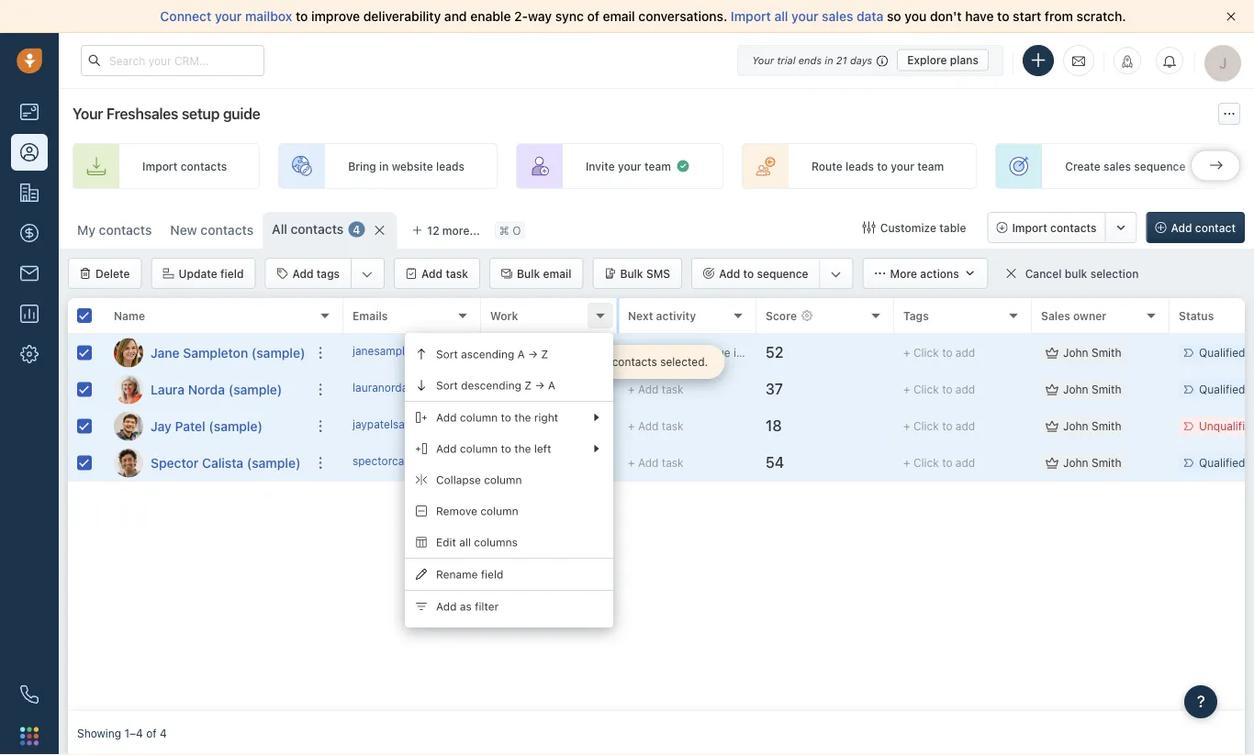 Task type: describe. For each thing, give the bounding box(es) containing it.
customize table button
[[851, 212, 979, 243]]

add for 37
[[956, 383, 976, 396]]

sms
[[646, 267, 671, 280]]

selection
[[1091, 268, 1139, 280]]

route leads to your team
[[812, 160, 944, 173]]

deliverability
[[363, 9, 441, 24]]

column for add column to the left
[[460, 443, 498, 455]]

spector calista (sample) link
[[151, 454, 301, 473]]

columns
[[474, 536, 518, 549]]

data
[[857, 9, 884, 24]]

add to sequence button
[[693, 259, 820, 288]]

phone image
[[20, 686, 39, 704]]

john smith for 18
[[1064, 420, 1122, 433]]

add column to the right
[[436, 411, 559, 424]]

import contacts link
[[73, 143, 260, 189]]

update field
[[179, 267, 244, 280]]

(sample) for jane sampleton (sample)
[[252, 345, 305, 360]]

owner
[[1074, 309, 1107, 322]]

import all your sales data link
[[731, 9, 887, 24]]

sequence for create sales sequence
[[1135, 160, 1186, 173]]

explore
[[908, 54, 947, 67]]

sort descending z → a
[[436, 379, 556, 392]]

2 leads from the left
[[846, 160, 874, 173]]

add to sequence group
[[692, 258, 854, 289]]

create
[[1066, 160, 1101, 173]]

from
[[1045, 9, 1074, 24]]

improve
[[311, 9, 360, 24]]

your up ends
[[792, 9, 819, 24]]

press space to deselect this row. row containing laura norda (sample)
[[68, 372, 343, 409]]

+ add task for 54
[[628, 457, 684, 470]]

explore plans link
[[898, 49, 989, 71]]

smith for 37
[[1092, 383, 1122, 396]]

john smith for 37
[[1064, 383, 1122, 396]]

field for rename field
[[481, 568, 504, 581]]

3684932360
[[490, 345, 560, 358]]

sales owner
[[1042, 309, 1107, 322]]

add for add contact
[[1172, 221, 1193, 234]]

contacts right my at the left top
[[99, 223, 152, 238]]

collapse column menu item
[[405, 465, 614, 496]]

sort ascending a → z
[[436, 348, 549, 361]]

smith for 18
[[1092, 420, 1122, 433]]

days
[[850, 54, 873, 66]]

add for 54
[[956, 457, 976, 470]]

row group containing jane sampleton (sample)
[[68, 335, 343, 482]]

jay patel (sample) link
[[151, 417, 263, 436]]

lauranordasample@gmail.com
[[353, 381, 509, 394]]

as
[[460, 601, 472, 613]]

add for 52
[[956, 347, 976, 360]]

add contact
[[1172, 221, 1236, 234]]

bring
[[348, 160, 376, 173]]

angle down image for add tags
[[362, 265, 373, 284]]

all inside menu item
[[459, 536, 471, 549]]

your trial ends in 21 days
[[752, 54, 873, 66]]

trial
[[777, 54, 796, 66]]

invite your team
[[586, 160, 671, 173]]

sort for sort descending z → a
[[436, 379, 458, 392]]

invite
[[586, 160, 615, 173]]

your for your trial ends in 21 days
[[752, 54, 774, 66]]

connect your mailbox link
[[160, 9, 296, 24]]

activity
[[656, 309, 696, 322]]

(sample) for laura norda (sample)
[[228, 382, 282, 397]]

0 vertical spatial container_wx8msf4aqz5i3rn1 image
[[1005, 267, 1018, 280]]

sort ascending a → z menu item
[[405, 339, 614, 370]]

2-
[[514, 9, 528, 24]]

row group containing 52
[[343, 335, 1255, 482]]

contacts inside button
[[1051, 221, 1097, 234]]

add as filter menu item
[[405, 591, 614, 623]]

customize
[[881, 221, 937, 234]]

4 contacts selected.
[[602, 356, 708, 369]]

edit all columns
[[436, 536, 518, 549]]

to inside button
[[743, 267, 754, 280]]

descending
[[461, 379, 522, 392]]

name column header
[[105, 298, 343, 335]]

press space to deselect this row. row containing jay patel (sample)
[[68, 409, 343, 445]]

12
[[427, 224, 440, 237]]

edit all columns menu item
[[405, 527, 614, 558]]

team inside invite your team link
[[645, 160, 671, 173]]

smith for 52
[[1092, 347, 1122, 360]]

1 vertical spatial a
[[548, 379, 556, 392]]

press space to deselect this row. row containing 37
[[343, 372, 1255, 409]]

0 horizontal spatial sales
[[822, 9, 854, 24]]

freshworks switcher image
[[20, 728, 39, 746]]

press space to deselect this row. row containing 18
[[343, 409, 1255, 445]]

bulk
[[1065, 268, 1088, 280]]

52
[[766, 344, 784, 361]]

work
[[490, 309, 518, 322]]

import for import contacts link
[[142, 160, 178, 173]]

1 horizontal spatial all
[[775, 9, 788, 24]]

janesampleton@gmail.com link
[[353, 343, 492, 363]]

qualified for 54
[[1199, 457, 1246, 470]]

route leads to your team link
[[742, 143, 977, 189]]

sales
[[1042, 309, 1071, 322]]

more actions button
[[863, 258, 989, 289]]

guide
[[223, 105, 260, 123]]

+ click to add for 52
[[904, 347, 976, 360]]

update field button
[[151, 258, 256, 289]]

→ for z
[[528, 348, 538, 361]]

sort descending z → a menu item
[[405, 370, 614, 401]]

⌘
[[499, 224, 510, 237]]

your freshsales setup guide
[[73, 105, 260, 123]]

freshsales
[[106, 105, 178, 123]]

s image
[[114, 449, 143, 478]]

the for right
[[515, 411, 531, 424]]

name
[[114, 309, 145, 322]]

add tags
[[292, 267, 340, 280]]

plans
[[950, 54, 979, 67]]

email image
[[1073, 53, 1086, 68]]

bring in website leads link
[[278, 143, 498, 189]]

remove column
[[436, 505, 519, 518]]

add task button
[[394, 258, 480, 289]]

next
[[628, 309, 653, 322]]

smith for 54
[[1092, 457, 1122, 470]]

+ add task for 18
[[628, 420, 684, 433]]

john for 54
[[1064, 457, 1089, 470]]

add tags button
[[266, 259, 351, 288]]

jane sampleton (sample) link
[[151, 344, 305, 362]]

+ click to add for 54
[[904, 457, 976, 470]]

table
[[940, 221, 967, 234]]

emails
[[353, 309, 388, 322]]

spector calista (sample)
[[151, 456, 301, 471]]

add for add column to the right
[[436, 411, 457, 424]]

left
[[534, 443, 552, 455]]

all contacts 4
[[272, 222, 360, 237]]

task for 18
[[662, 420, 684, 433]]

laura
[[151, 382, 185, 397]]

qualified for 37
[[1199, 383, 1246, 396]]

cancel
[[1026, 268, 1062, 280]]

your up customize
[[891, 160, 915, 173]]

column for add column to the right
[[460, 411, 498, 424]]

add column to the left
[[436, 443, 552, 455]]

task for 54
[[662, 457, 684, 470]]

way
[[528, 9, 552, 24]]

54
[[766, 454, 784, 472]]

container_wx8msf4aqz5i3rn1 image inside invite your team link
[[676, 159, 691, 174]]

the for left
[[515, 443, 531, 455]]

john for 37
[[1064, 383, 1089, 396]]

your right invite
[[618, 160, 642, 173]]

scratch.
[[1077, 9, 1127, 24]]

0 horizontal spatial in
[[379, 160, 389, 173]]

+ click to add for 37
[[904, 383, 976, 396]]

3684945781 link
[[490, 454, 558, 473]]



Task type: vqa. For each thing, say whether or not it's contained in the screenshot.
the your within the Invite your team link
no



Task type: locate. For each thing, give the bounding box(es) containing it.
1 john from the top
[[1064, 347, 1089, 360]]

2 vertical spatial import
[[1012, 221, 1048, 234]]

0 vertical spatial email
[[603, 9, 635, 24]]

cancel bulk selection
[[1026, 268, 1139, 280]]

4 smith from the top
[[1092, 457, 1122, 470]]

(sample) right calista
[[247, 456, 301, 471]]

contacts down setup
[[181, 160, 227, 173]]

1 horizontal spatial a
[[548, 379, 556, 392]]

1 vertical spatial in
[[379, 160, 389, 173]]

spectorcalista@gmail.com link
[[353, 454, 489, 473]]

1 vertical spatial field
[[481, 568, 504, 581]]

delete
[[96, 267, 130, 280]]

1 horizontal spatial field
[[481, 568, 504, 581]]

start
[[1013, 9, 1042, 24]]

1 horizontal spatial leads
[[846, 160, 874, 173]]

menu
[[405, 333, 614, 628]]

jane
[[151, 345, 180, 360]]

import contacts for import contacts link
[[142, 160, 227, 173]]

0 horizontal spatial container_wx8msf4aqz5i3rn1 image
[[1005, 267, 1018, 280]]

sequence up add contact button
[[1135, 160, 1186, 173]]

janesampleton@gmail.com 3684932360
[[353, 345, 560, 358]]

1 + add task from the top
[[628, 383, 684, 396]]

import down your freshsales setup guide
[[142, 160, 178, 173]]

0 vertical spatial a
[[518, 348, 525, 361]]

press space to deselect this row. row down the jay patel (sample) 'link'
[[68, 445, 343, 482]]

add for add to sequence
[[719, 267, 740, 280]]

add for add as filter
[[436, 601, 457, 613]]

and
[[444, 9, 467, 24]]

press space to deselect this row. row up jay patel (sample)
[[68, 372, 343, 409]]

0 horizontal spatial field
[[220, 267, 244, 280]]

sort
[[436, 348, 458, 361], [436, 379, 458, 392]]

click for 54
[[914, 457, 939, 470]]

import contacts up cancel
[[1012, 221, 1097, 234]]

4 john from the top
[[1064, 457, 1089, 470]]

email
[[603, 9, 635, 24], [543, 267, 572, 280]]

sync
[[555, 9, 584, 24]]

qualified down the status
[[1199, 347, 1246, 360]]

add
[[956, 347, 976, 360], [956, 383, 976, 396], [543, 418, 562, 431], [956, 420, 976, 433], [956, 457, 976, 470]]

4 + click to add from the top
[[904, 457, 976, 470]]

1 horizontal spatial email
[[603, 9, 635, 24]]

2 team from the left
[[918, 160, 944, 173]]

1 vertical spatial sales
[[1104, 160, 1132, 173]]

import inside button
[[1012, 221, 1048, 234]]

1 vertical spatial import contacts
[[1012, 221, 1097, 234]]

3 + click to add from the top
[[904, 420, 976, 433]]

2 vertical spatial + add task
[[628, 457, 684, 470]]

1 qualified from the top
[[1199, 347, 1246, 360]]

1 vertical spatial your
[[73, 105, 103, 123]]

import for import contacts button
[[1012, 221, 1048, 234]]

(sample) for jay patel (sample)
[[209, 419, 263, 434]]

to
[[296, 9, 308, 24], [998, 9, 1010, 24], [877, 160, 888, 173], [743, 267, 754, 280], [942, 347, 953, 360], [942, 383, 953, 396], [501, 411, 511, 424], [529, 418, 540, 431], [942, 420, 953, 433], [501, 443, 511, 455], [942, 457, 953, 470]]

bulk left the sms
[[620, 267, 643, 280]]

j image left jane
[[114, 338, 143, 368]]

4 right "all contacts" link on the top left
[[353, 223, 360, 236]]

bulk for bulk sms
[[620, 267, 643, 280]]

click for 52
[[914, 347, 939, 360]]

selected.
[[661, 356, 708, 369]]

1 vertical spatial email
[[543, 267, 572, 280]]

2 angle down image from the left
[[831, 265, 842, 284]]

your
[[752, 54, 774, 66], [73, 105, 103, 123]]

0 vertical spatial sort
[[436, 348, 458, 361]]

+
[[904, 347, 911, 360], [904, 383, 911, 396], [628, 383, 635, 396], [490, 418, 497, 431], [904, 420, 911, 433], [628, 420, 635, 433], [904, 457, 911, 470], [628, 457, 635, 470]]

0 vertical spatial import contacts
[[142, 160, 227, 173]]

add for add task
[[422, 267, 443, 280]]

sequence up score on the top
[[757, 267, 809, 280]]

bulk for bulk email
[[517, 267, 540, 280]]

rename field menu item
[[405, 559, 614, 591]]

filter
[[475, 601, 499, 613]]

(sample) for spector calista (sample)
[[247, 456, 301, 471]]

all right edit
[[459, 536, 471, 549]]

tags
[[904, 309, 929, 322]]

grid
[[68, 298, 1255, 712]]

team up "customize table"
[[918, 160, 944, 173]]

1 leads from the left
[[436, 160, 465, 173]]

column up collapse column
[[460, 443, 498, 455]]

2 row group from the left
[[343, 335, 1255, 482]]

add as filter
[[436, 601, 499, 613]]

press space to deselect this row. row containing jane sampleton (sample)
[[68, 335, 343, 372]]

jay
[[151, 419, 172, 434]]

janesampleton@gmail.com
[[353, 345, 492, 358]]

0 horizontal spatial leads
[[436, 160, 465, 173]]

field right update on the left
[[220, 267, 244, 280]]

showing
[[77, 727, 121, 740]]

delete button
[[68, 258, 142, 289]]

john for 52
[[1064, 347, 1089, 360]]

contacts down next
[[612, 356, 657, 369]]

field inside update field button
[[220, 267, 244, 280]]

(sample) inside 'link'
[[209, 419, 263, 434]]

close image
[[1227, 12, 1236, 21]]

1–4
[[124, 727, 143, 740]]

team inside route leads to your team link
[[918, 160, 944, 173]]

add inside group
[[292, 267, 314, 280]]

row group
[[68, 335, 343, 482], [343, 335, 1255, 482]]

more...
[[443, 224, 480, 237]]

0 horizontal spatial import contacts
[[142, 160, 227, 173]]

0 horizontal spatial sequence
[[757, 267, 809, 280]]

field for update field
[[220, 267, 244, 280]]

sales left data
[[822, 9, 854, 24]]

add inside menu item
[[436, 601, 457, 613]]

name row
[[68, 298, 343, 335]]

3 john smith from the top
[[1064, 420, 1122, 433]]

sort for sort ascending a → z
[[436, 348, 458, 361]]

smith
[[1092, 347, 1122, 360], [1092, 383, 1122, 396], [1092, 420, 1122, 433], [1092, 457, 1122, 470]]

update
[[179, 267, 217, 280]]

angle down image left more
[[831, 265, 842, 284]]

your left freshsales
[[73, 105, 103, 123]]

z up 4167348672
[[541, 348, 549, 361]]

1 john smith from the top
[[1064, 347, 1122, 360]]

angle down image right tags
[[362, 265, 373, 284]]

showing 1–4 of 4
[[77, 727, 167, 740]]

so
[[887, 9, 902, 24]]

0 horizontal spatial z
[[525, 379, 532, 392]]

1 vertical spatial sequence
[[757, 267, 809, 280]]

4 right 1–4
[[160, 727, 167, 740]]

add for add column to the left
[[436, 443, 457, 455]]

4 john smith from the top
[[1064, 457, 1122, 470]]

container_wx8msf4aqz5i3rn1 image
[[676, 159, 691, 174], [863, 221, 876, 234], [628, 347, 641, 360], [1046, 347, 1059, 360], [1046, 383, 1059, 396], [1046, 457, 1059, 470]]

0 vertical spatial sales
[[822, 9, 854, 24]]

1 horizontal spatial of
[[587, 9, 600, 24]]

0 vertical spatial all
[[775, 9, 788, 24]]

2 vertical spatial 4
[[160, 727, 167, 740]]

2 horizontal spatial import
[[1012, 221, 1048, 234]]

0 horizontal spatial of
[[146, 727, 157, 740]]

0 vertical spatial import
[[731, 9, 771, 24]]

your for your freshsales setup guide
[[73, 105, 103, 123]]

the
[[515, 411, 531, 424], [515, 443, 531, 455]]

1 horizontal spatial 4
[[353, 223, 360, 236]]

a up right
[[548, 379, 556, 392]]

(sample) right the sampleton
[[252, 345, 305, 360]]

0 vertical spatial j image
[[114, 338, 143, 368]]

angle down image
[[362, 265, 373, 284], [831, 265, 842, 284]]

→ up 4167348672
[[528, 348, 538, 361]]

2 + add task from the top
[[628, 420, 684, 433]]

in right bring
[[379, 160, 389, 173]]

1 j image from the top
[[114, 338, 143, 368]]

2 horizontal spatial 4
[[602, 356, 609, 369]]

field
[[220, 267, 244, 280], [481, 568, 504, 581]]

a
[[518, 348, 525, 361], [548, 379, 556, 392]]

actions
[[921, 267, 959, 280]]

of right sync
[[587, 9, 600, 24]]

mailbox
[[245, 9, 292, 24]]

field inside rename field menu item
[[481, 568, 504, 581]]

press space to deselect this row. row up 18 at bottom right
[[343, 372, 1255, 409]]

0 vertical spatial in
[[825, 54, 834, 66]]

contact
[[1196, 221, 1236, 234]]

j image for jane sampleton (sample)
[[114, 338, 143, 368]]

1 horizontal spatial angle down image
[[831, 265, 842, 284]]

the left left
[[515, 443, 531, 455]]

3 john from the top
[[1064, 420, 1089, 433]]

add inside 'button'
[[422, 267, 443, 280]]

column for collapse column
[[484, 474, 522, 487]]

0 horizontal spatial import
[[142, 160, 178, 173]]

3 smith from the top
[[1092, 420, 1122, 433]]

task for 37
[[662, 383, 684, 396]]

import right conversations.
[[731, 9, 771, 24]]

create sales sequence
[[1066, 160, 1186, 173]]

1 horizontal spatial team
[[918, 160, 944, 173]]

press space to deselect this row. row
[[68, 335, 343, 372], [343, 335, 1255, 372], [68, 372, 343, 409], [343, 372, 1255, 409], [68, 409, 343, 445], [343, 409, 1255, 445], [68, 445, 343, 482], [343, 445, 1255, 482]]

2 the from the top
[[515, 443, 531, 455]]

rename
[[436, 568, 478, 581]]

qualified down 'unqualified'
[[1199, 457, 1246, 470]]

qualified up 'unqualified'
[[1199, 383, 1246, 396]]

sort up lauranordasample@gmail.com
[[436, 348, 458, 361]]

4167348672 link
[[490, 380, 557, 400]]

2 john from the top
[[1064, 383, 1089, 396]]

add for add tags
[[292, 267, 314, 280]]

john smith for 52
[[1064, 347, 1122, 360]]

import contacts down setup
[[142, 160, 227, 173]]

contacts right all
[[291, 222, 344, 237]]

1 team from the left
[[645, 160, 671, 173]]

1 smith from the top
[[1092, 347, 1122, 360]]

email inside button
[[543, 267, 572, 280]]

click
[[914, 347, 939, 360], [914, 383, 939, 396], [500, 418, 526, 431], [914, 420, 939, 433], [914, 457, 939, 470]]

column down descending
[[460, 411, 498, 424]]

sales right the create
[[1104, 160, 1132, 173]]

add tags group
[[265, 258, 385, 289]]

1 bulk from the left
[[517, 267, 540, 280]]

1 vertical spatial j image
[[114, 412, 143, 441]]

0 horizontal spatial your
[[73, 105, 103, 123]]

0 horizontal spatial bulk
[[517, 267, 540, 280]]

(sample) down jane sampleton (sample) link
[[228, 382, 282, 397]]

1 vertical spatial qualified
[[1199, 383, 1246, 396]]

press space to deselect this row. row down norda
[[68, 409, 343, 445]]

import contacts group
[[988, 212, 1138, 243]]

edit
[[436, 536, 456, 549]]

menu containing sort ascending a → z
[[405, 333, 614, 628]]

remove column menu item
[[405, 496, 614, 527]]

0 horizontal spatial angle down image
[[362, 265, 373, 284]]

1 vertical spatial →
[[535, 379, 545, 392]]

press space to deselect this row. row down score on the top
[[343, 335, 1255, 372]]

3684932360 link
[[490, 343, 560, 363]]

right
[[534, 411, 559, 424]]

2 + click to add from the top
[[904, 383, 976, 396]]

→ up right
[[535, 379, 545, 392]]

1 row group from the left
[[68, 335, 343, 482]]

bulk down o
[[517, 267, 540, 280]]

import contacts
[[142, 160, 227, 173], [1012, 221, 1097, 234]]

0 horizontal spatial 4
[[160, 727, 167, 740]]

angle down image for add to sequence
[[831, 265, 842, 284]]

press space to deselect this row. row up norda
[[68, 335, 343, 372]]

(sample) up spector calista (sample)
[[209, 419, 263, 434]]

12 more...
[[427, 224, 480, 237]]

column up columns
[[481, 505, 519, 518]]

0 vertical spatial sequence
[[1135, 160, 1186, 173]]

sequence
[[1135, 160, 1186, 173], [757, 267, 809, 280]]

collapse
[[436, 474, 481, 487]]

1 sort from the top
[[436, 348, 458, 361]]

contacts up the bulk
[[1051, 221, 1097, 234]]

qualified
[[1199, 347, 1246, 360], [1199, 383, 1246, 396], [1199, 457, 1246, 470]]

leads right route
[[846, 160, 874, 173]]

j image left 'jay'
[[114, 412, 143, 441]]

→ for a
[[535, 379, 545, 392]]

1 angle down image from the left
[[362, 265, 373, 284]]

task inside add task 'button'
[[446, 267, 468, 280]]

in
[[825, 54, 834, 66], [379, 160, 389, 173]]

4 inside "all contacts 4"
[[353, 223, 360, 236]]

import contacts for import contacts button
[[1012, 221, 1097, 234]]

j image
[[114, 338, 143, 368], [114, 412, 143, 441]]

1 horizontal spatial import contacts
[[1012, 221, 1097, 234]]

1 horizontal spatial sales
[[1104, 160, 1132, 173]]

score
[[766, 309, 797, 322]]

all up trial
[[775, 9, 788, 24]]

setup
[[182, 105, 220, 123]]

enable
[[470, 9, 511, 24]]

4 left selected.
[[602, 356, 609, 369]]

press space to deselect this row. row up 54
[[343, 409, 1255, 445]]

3 + add task from the top
[[628, 457, 684, 470]]

0 vertical spatial →
[[528, 348, 538, 361]]

laura norda (sample)
[[151, 382, 282, 397]]

Search your CRM... text field
[[81, 45, 265, 76]]

column for remove column
[[481, 505, 519, 518]]

your
[[215, 9, 242, 24], [792, 9, 819, 24], [618, 160, 642, 173], [891, 160, 915, 173]]

rename field
[[436, 568, 504, 581]]

2 john smith from the top
[[1064, 383, 1122, 396]]

the left right
[[515, 411, 531, 424]]

3 qualified from the top
[[1199, 457, 1246, 470]]

0 vertical spatial qualified
[[1199, 347, 1246, 360]]

calista
[[202, 456, 244, 471]]

new contacts button
[[161, 212, 263, 249], [170, 223, 254, 238]]

2 sort from the top
[[436, 379, 458, 392]]

0 vertical spatial field
[[220, 267, 244, 280]]

2 vertical spatial qualified
[[1199, 457, 1246, 470]]

sampleton
[[183, 345, 248, 360]]

you
[[905, 9, 927, 24]]

1 vertical spatial 4
[[602, 356, 609, 369]]

jaypatelsample@gmail.com link
[[353, 417, 494, 436]]

0 vertical spatial the
[[515, 411, 531, 424]]

0 vertical spatial z
[[541, 348, 549, 361]]

column down 3684945781 link
[[484, 474, 522, 487]]

1 horizontal spatial container_wx8msf4aqz5i3rn1 image
[[1046, 420, 1059, 433]]

john smith for 54
[[1064, 457, 1122, 470]]

2 j image from the top
[[114, 412, 143, 441]]

1 horizontal spatial bulk
[[620, 267, 643, 280]]

sequence inside button
[[757, 267, 809, 280]]

john for 18
[[1064, 420, 1089, 433]]

column inside menu item
[[484, 474, 522, 487]]

2 smith from the top
[[1092, 383, 1122, 396]]

+ add task
[[628, 383, 684, 396], [628, 420, 684, 433], [628, 457, 684, 470]]

0 vertical spatial 4
[[353, 223, 360, 236]]

3684945781
[[490, 455, 558, 468]]

of right 1–4
[[146, 727, 157, 740]]

a right ascending
[[518, 348, 525, 361]]

0 horizontal spatial email
[[543, 267, 572, 280]]

1 vertical spatial of
[[146, 727, 157, 740]]

press space to deselect this row. row containing spector calista (sample)
[[68, 445, 343, 482]]

0 horizontal spatial a
[[518, 348, 525, 361]]

1 vertical spatial z
[[525, 379, 532, 392]]

laura norda (sample) link
[[151, 381, 282, 399]]

1 horizontal spatial your
[[752, 54, 774, 66]]

contacts right the new
[[201, 223, 254, 238]]

2 bulk from the left
[[620, 267, 643, 280]]

z down 3684932360 link
[[525, 379, 532, 392]]

new
[[170, 223, 197, 238]]

all
[[272, 222, 287, 237]]

don't
[[930, 9, 962, 24]]

sort down janesampleton@gmail.com 3684932360
[[436, 379, 458, 392]]

container_wx8msf4aqz5i3rn1 image
[[1005, 267, 1018, 280], [1046, 420, 1059, 433]]

18
[[766, 418, 782, 435]]

1 vertical spatial + add task
[[628, 420, 684, 433]]

+ add task for 37
[[628, 383, 684, 396]]

add contact button
[[1147, 212, 1245, 243]]

4167348672
[[490, 381, 557, 394]]

1 vertical spatial sort
[[436, 379, 458, 392]]

leads right website
[[436, 160, 465, 173]]

+ click to add for 18
[[904, 420, 976, 433]]

37
[[766, 381, 783, 398]]

1 vertical spatial all
[[459, 536, 471, 549]]

column
[[460, 411, 498, 424], [460, 443, 498, 455], [484, 474, 522, 487], [481, 505, 519, 518]]

status
[[1179, 309, 1214, 322]]

2 qualified from the top
[[1199, 383, 1246, 396]]

your left trial
[[752, 54, 774, 66]]

column inside menu item
[[481, 505, 519, 518]]

1 horizontal spatial z
[[541, 348, 549, 361]]

click for 37
[[914, 383, 939, 396]]

jane sampleton (sample)
[[151, 345, 305, 360]]

phone element
[[11, 677, 48, 714]]

team right invite
[[645, 160, 671, 173]]

1 + click to add from the top
[[904, 347, 976, 360]]

qualified for 52
[[1199, 347, 1246, 360]]

press space to deselect this row. row down 18 at bottom right
[[343, 445, 1255, 482]]

leads
[[436, 160, 465, 173], [846, 160, 874, 173]]

1 vertical spatial import
[[142, 160, 178, 173]]

angle down image inside add tags group
[[362, 265, 373, 284]]

1 vertical spatial container_wx8msf4aqz5i3rn1 image
[[1046, 420, 1059, 433]]

0 horizontal spatial team
[[645, 160, 671, 173]]

0 horizontal spatial all
[[459, 536, 471, 549]]

field down columns
[[481, 568, 504, 581]]

press space to deselect this row. row containing 52
[[343, 335, 1255, 372]]

route
[[812, 160, 843, 173]]

0 vertical spatial + add task
[[628, 383, 684, 396]]

grid containing 52
[[68, 298, 1255, 712]]

sequence for add to sequence
[[757, 267, 809, 280]]

angle down image inside "add to sequence" group
[[831, 265, 842, 284]]

container_wx8msf4aqz5i3rn1 image inside customize table button
[[863, 221, 876, 234]]

your left mailbox on the top
[[215, 9, 242, 24]]

import contacts inside button
[[1012, 221, 1097, 234]]

1 horizontal spatial import
[[731, 9, 771, 24]]

import
[[731, 9, 771, 24], [142, 160, 178, 173], [1012, 221, 1048, 234]]

1 horizontal spatial sequence
[[1135, 160, 1186, 173]]

bulk sms button
[[593, 258, 683, 289]]

click for 18
[[914, 420, 939, 433]]

j image for jay patel (sample)
[[114, 412, 143, 441]]

all contacts link
[[272, 220, 344, 239]]

l image
[[114, 375, 143, 405]]

spectorcalista@gmail.com 3684945781
[[353, 455, 558, 468]]

create sales sequence link
[[996, 143, 1219, 189]]

import up cancel
[[1012, 221, 1048, 234]]

add inside group
[[719, 267, 740, 280]]

1 the from the top
[[515, 411, 531, 424]]

0 vertical spatial your
[[752, 54, 774, 66]]

add for 18
[[956, 420, 976, 433]]

sales
[[822, 9, 854, 24], [1104, 160, 1132, 173]]

1 horizontal spatial in
[[825, 54, 834, 66]]

0 vertical spatial of
[[587, 9, 600, 24]]

press space to deselect this row. row containing 54
[[343, 445, 1255, 482]]

in left 21
[[825, 54, 834, 66]]

1 vertical spatial the
[[515, 443, 531, 455]]



